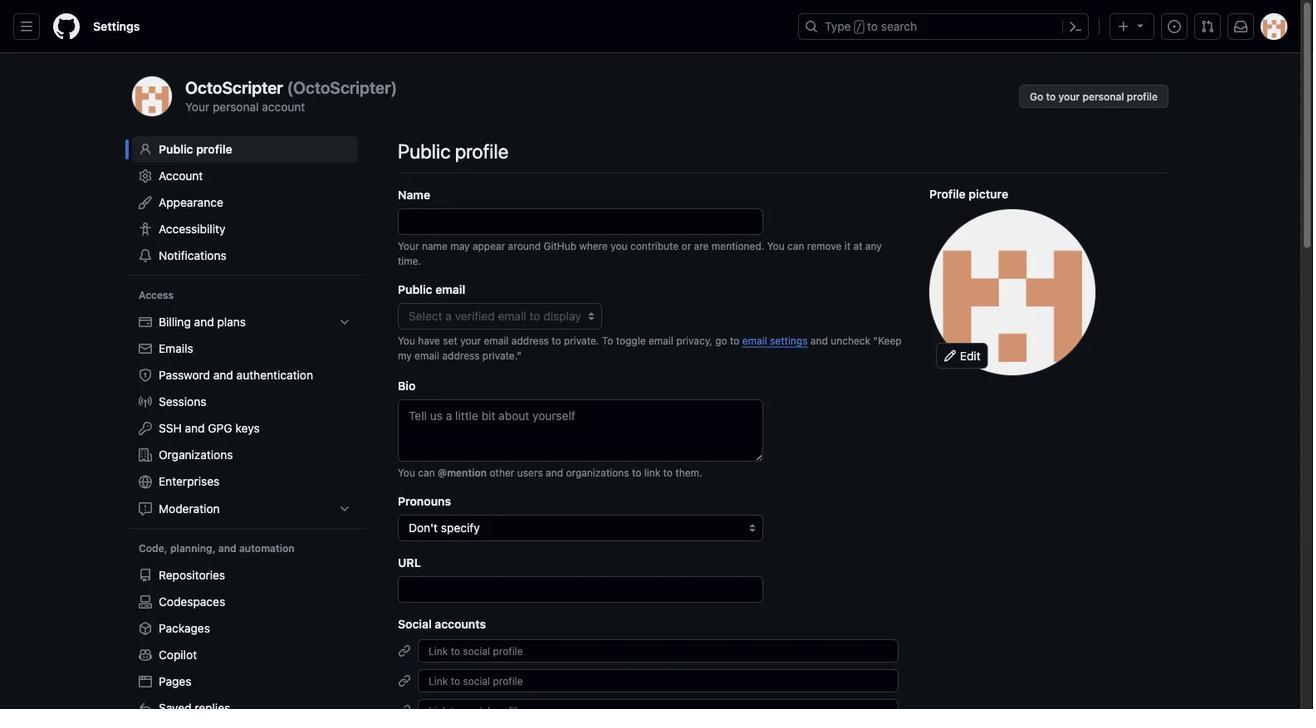 Task type: locate. For each thing, give the bounding box(es) containing it.
your up time.
[[398, 240, 419, 252]]

name
[[422, 240, 448, 252]]

2 social account image from the top
[[398, 704, 411, 709]]

1 vertical spatial your
[[398, 240, 419, 252]]

address
[[511, 335, 549, 346], [442, 350, 480, 361]]

your name may appear around github where you contribute or are mentioned.                     you can remove it at any time.
[[398, 240, 882, 267]]

emails
[[159, 342, 193, 356]]

personal right go
[[1083, 91, 1124, 102]]

organization image
[[139, 449, 152, 462]]

my
[[398, 350, 412, 361]]

address down set
[[442, 350, 480, 361]]

your
[[185, 100, 209, 113], [398, 240, 419, 252]]

package image
[[139, 622, 152, 635]]

and
[[194, 315, 214, 329], [811, 335, 828, 346], [213, 368, 233, 382], [185, 422, 205, 435], [546, 467, 563, 478], [218, 543, 237, 554]]

link to social profile text field for 2nd social account image from the bottom
[[418, 640, 899, 663]]

planning,
[[170, 543, 216, 554]]

go to your personal profile link
[[1019, 85, 1169, 108]]

uncheck
[[831, 335, 871, 346]]

0 vertical spatial @octoscripter image
[[132, 76, 172, 116]]

1 vertical spatial can
[[418, 467, 435, 478]]

pronouns
[[398, 494, 451, 508]]

and down emails link
[[213, 368, 233, 382]]

personal for (octoscripter)
[[213, 100, 259, 113]]

your down octoscripter
[[185, 100, 209, 113]]

codespaces image
[[139, 596, 152, 609]]

social account image down the social
[[398, 645, 411, 658]]

can left remove
[[788, 240, 804, 252]]

0 vertical spatial can
[[788, 240, 804, 252]]

2 link to social profile text field from the top
[[418, 669, 899, 693]]

code, planning, and automation
[[139, 543, 295, 554]]

social account image down social account icon
[[398, 704, 411, 709]]

octoscripter (octoscripter) your personal account
[[185, 78, 397, 113]]

ssh and gpg keys link
[[132, 415, 358, 442]]

organizations
[[159, 448, 233, 462]]

time.
[[398, 255, 421, 267]]

you can @mention other users and                     organizations to link to them.
[[398, 467, 702, 478]]

globe image
[[139, 476, 152, 489]]

email right 'toggle'
[[649, 335, 674, 346]]

email down may
[[435, 282, 465, 296]]

are
[[694, 240, 709, 252]]

public profile up name
[[398, 140, 509, 163]]

copilot
[[159, 648, 197, 662]]

0 horizontal spatial your
[[460, 335, 481, 346]]

1 horizontal spatial personal
[[1083, 91, 1124, 102]]

and left plans
[[194, 315, 214, 329]]

social account image
[[398, 674, 411, 688]]

public profile link
[[132, 136, 358, 163]]

1 vertical spatial social account image
[[398, 704, 411, 709]]

Link to social profile text field
[[418, 699, 899, 709]]

0 vertical spatial your
[[185, 100, 209, 113]]

your
[[1059, 91, 1080, 102], [460, 335, 481, 346]]

private.
[[564, 335, 599, 346]]

0 horizontal spatial your
[[185, 100, 209, 113]]

2 horizontal spatial profile
[[1127, 91, 1158, 102]]

where
[[579, 240, 608, 252]]

you up pronouns
[[398, 467, 415, 478]]

name
[[398, 188, 430, 201]]

enterprises
[[159, 475, 220, 488]]

can up pronouns
[[418, 467, 435, 478]]

1 horizontal spatial your
[[398, 240, 419, 252]]

1 horizontal spatial can
[[788, 240, 804, 252]]

public profile
[[398, 140, 509, 163], [159, 142, 232, 156]]

your inside your name may appear around github where you contribute or are mentioned.                     you can remove it at any time.
[[398, 240, 419, 252]]

1 link to social profile text field from the top
[[418, 640, 899, 663]]

0 vertical spatial address
[[511, 335, 549, 346]]

1 horizontal spatial profile
[[455, 140, 509, 163]]

and right settings
[[811, 335, 828, 346]]

personal inside "octoscripter (octoscripter) your personal account"
[[213, 100, 259, 113]]

personal down octoscripter
[[213, 100, 259, 113]]

notifications link
[[132, 243, 358, 269]]

1 vertical spatial @octoscripter image
[[930, 209, 1096, 375]]

person image
[[139, 143, 152, 156]]

set
[[443, 335, 458, 346]]

type / to search
[[825, 20, 917, 33]]

social accounts
[[398, 617, 486, 631]]

you
[[767, 240, 785, 252], [398, 335, 415, 346], [398, 467, 415, 478]]

copilot image
[[139, 649, 152, 662]]

Bio text field
[[398, 400, 763, 462]]

0 vertical spatial social account image
[[398, 645, 411, 658]]

profile picture
[[930, 187, 1009, 201]]

or
[[682, 240, 691, 252]]

1 social account image from the top
[[398, 645, 411, 658]]

social account image
[[398, 645, 411, 658], [398, 704, 411, 709]]

public profile up account
[[159, 142, 232, 156]]

password
[[159, 368, 210, 382]]

your right set
[[460, 335, 481, 346]]

"keep
[[873, 335, 902, 346]]

repositories link
[[132, 562, 358, 589]]

code,
[[139, 543, 168, 554]]

bell image
[[139, 249, 152, 262]]

@mention
[[438, 467, 487, 478]]

it
[[845, 240, 851, 252]]

0 vertical spatial link to social profile text field
[[418, 640, 899, 663]]

triangle down image
[[1134, 19, 1147, 32]]

ssh
[[159, 422, 182, 435]]

other
[[490, 467, 515, 478]]

public email
[[398, 282, 465, 296]]

0 horizontal spatial profile
[[196, 142, 232, 156]]

go
[[715, 335, 727, 346]]

broadcast image
[[139, 395, 152, 409]]

1 vertical spatial address
[[442, 350, 480, 361]]

homepage image
[[53, 13, 80, 40]]

emails link
[[132, 336, 358, 362]]

organizations
[[566, 467, 629, 478]]

contribute
[[630, 240, 679, 252]]

0 horizontal spatial personal
[[213, 100, 259, 113]]

your right go
[[1059, 91, 1080, 102]]

1 vertical spatial your
[[460, 335, 481, 346]]

and inside and uncheck "keep my email address private."
[[811, 335, 828, 346]]

you for bio
[[398, 467, 415, 478]]

codespaces link
[[132, 589, 358, 616]]

2 vertical spatial you
[[398, 467, 415, 478]]

personal
[[1083, 91, 1124, 102], [213, 100, 259, 113]]

gpg
[[208, 422, 232, 435]]

0 horizontal spatial address
[[442, 350, 480, 361]]

email up private." on the left of page
[[484, 335, 509, 346]]

address inside and uncheck "keep my email address private."
[[442, 350, 480, 361]]

authentication
[[236, 368, 313, 382]]

address up private." on the left of page
[[511, 335, 549, 346]]

to
[[867, 20, 878, 33], [1046, 91, 1056, 102], [552, 335, 561, 346], [730, 335, 740, 346], [632, 467, 642, 478], [663, 467, 673, 478]]

them.
[[676, 467, 702, 478]]

you right mentioned. on the top of the page
[[767, 240, 785, 252]]

Name text field
[[398, 208, 763, 235]]

0 vertical spatial you
[[767, 240, 785, 252]]

settings link
[[86, 13, 146, 40]]

edit
[[957, 349, 981, 363]]

0 horizontal spatial can
[[418, 467, 435, 478]]

git pull request image
[[1201, 20, 1214, 33]]

notifications image
[[1234, 20, 1248, 33]]

privacy,
[[676, 335, 713, 346]]

accounts
[[435, 617, 486, 631]]

you up my
[[398, 335, 415, 346]]

1 vertical spatial link to social profile text field
[[418, 669, 899, 693]]

profile
[[1127, 91, 1158, 102], [455, 140, 509, 163], [196, 142, 232, 156]]

@octoscripter image
[[132, 76, 172, 116], [930, 209, 1096, 375]]

you inside your name may appear around github where you contribute or are mentioned.                     you can remove it at any time.
[[767, 240, 785, 252]]

plans
[[217, 315, 246, 329]]

email right go
[[742, 335, 767, 346]]

Link to social profile text field
[[418, 640, 899, 663], [418, 669, 899, 693]]

email down "have"
[[415, 350, 439, 361]]

1 vertical spatial you
[[398, 335, 415, 346]]

you for public email
[[398, 335, 415, 346]]

0 vertical spatial your
[[1059, 91, 1080, 102]]

1 horizontal spatial address
[[511, 335, 549, 346]]

remove
[[807, 240, 842, 252]]

accessibility image
[[139, 223, 152, 236]]

and inside dropdown button
[[194, 315, 214, 329]]

command palette image
[[1069, 20, 1082, 33]]



Task type: describe. For each thing, give the bounding box(es) containing it.
at
[[854, 240, 863, 252]]

password and authentication link
[[132, 362, 358, 389]]

users
[[517, 467, 543, 478]]

account link
[[132, 163, 358, 189]]

pages link
[[132, 669, 358, 695]]

profile
[[930, 187, 966, 201]]

any
[[865, 240, 882, 252]]

0 horizontal spatial public profile
[[159, 142, 232, 156]]

public up account
[[159, 142, 193, 156]]

URL text field
[[398, 576, 763, 603]]

/
[[856, 22, 862, 33]]

shield lock image
[[139, 369, 152, 382]]

and right ssh
[[185, 422, 205, 435]]

appear
[[473, 240, 505, 252]]

url
[[398, 556, 421, 569]]

plus image
[[1117, 20, 1131, 33]]

you
[[611, 240, 628, 252]]

(octoscripter)
[[287, 78, 397, 97]]

have
[[418, 335, 440, 346]]

sessions link
[[132, 389, 358, 415]]

billing and plans
[[159, 315, 246, 329]]

public up name
[[398, 140, 451, 163]]

reply image
[[139, 702, 152, 709]]

search
[[881, 20, 917, 33]]

access
[[139, 289, 174, 301]]

enterprises link
[[132, 468, 358, 496]]

sessions
[[159, 395, 206, 409]]

1 horizontal spatial public profile
[[398, 140, 509, 163]]

account
[[159, 169, 203, 183]]

repo image
[[139, 569, 152, 582]]

key image
[[139, 422, 152, 435]]

address for to
[[511, 335, 549, 346]]

account
[[262, 100, 305, 113]]

may
[[450, 240, 470, 252]]

code, planning, and automation list
[[132, 562, 358, 709]]

octoscripter
[[185, 78, 283, 97]]

moderation button
[[132, 496, 358, 522]]

appearance link
[[132, 189, 358, 216]]

public down time.
[[398, 282, 432, 296]]

email settings link
[[742, 335, 808, 346]]

ssh and gpg keys
[[159, 422, 260, 435]]

access list
[[132, 309, 358, 522]]

bio
[[398, 379, 416, 392]]

go
[[1030, 91, 1043, 102]]

link
[[644, 467, 661, 478]]

toggle
[[616, 335, 646, 346]]

packages link
[[132, 616, 358, 642]]

go to your personal profile
[[1030, 91, 1158, 102]]

1 horizontal spatial your
[[1059, 91, 1080, 102]]

social
[[398, 617, 432, 631]]

keys
[[236, 422, 260, 435]]

password and authentication
[[159, 368, 313, 382]]

personal for to
[[1083, 91, 1124, 102]]

mail image
[[139, 342, 152, 356]]

pencil image
[[944, 349, 957, 363]]

settings
[[93, 20, 140, 33]]

accessibility link
[[132, 216, 358, 243]]

you have set your email address to private. to toggle email privacy,                       go to email settings
[[398, 335, 808, 346]]

to
[[602, 335, 613, 346]]

paintbrush image
[[139, 196, 152, 209]]

gear image
[[139, 169, 152, 183]]

settings
[[770, 335, 808, 346]]

email inside and uncheck "keep my email address private."
[[415, 350, 439, 361]]

private."
[[482, 350, 522, 361]]

and right users
[[546, 467, 563, 478]]

codespaces
[[159, 595, 225, 609]]

billing and plans button
[[132, 309, 358, 336]]

issue opened image
[[1168, 20, 1181, 33]]

notifications
[[159, 249, 226, 262]]

0 horizontal spatial @octoscripter image
[[132, 76, 172, 116]]

automation
[[239, 543, 295, 554]]

accessibility
[[159, 222, 225, 236]]

mentioned.
[[712, 240, 765, 252]]

copilot link
[[132, 642, 358, 669]]

organizations link
[[132, 442, 358, 468]]

and up repositories link on the left bottom of the page
[[218, 543, 237, 554]]

pages
[[159, 675, 191, 689]]

billing
[[159, 315, 191, 329]]

packages
[[159, 622, 210, 635]]

1 horizontal spatial @octoscripter image
[[930, 209, 1096, 375]]

picture
[[969, 187, 1009, 201]]

type
[[825, 20, 851, 33]]

around
[[508, 240, 541, 252]]

and uncheck "keep my email address private."
[[398, 335, 902, 361]]

link to social profile text field for social account icon
[[418, 669, 899, 693]]

your inside "octoscripter (octoscripter) your personal account"
[[185, 100, 209, 113]]

address for private."
[[442, 350, 480, 361]]

browser image
[[139, 675, 152, 689]]

github
[[544, 240, 577, 252]]

moderation
[[159, 502, 220, 516]]

edit button
[[930, 209, 1169, 375]]

can inside your name may appear around github where you contribute or are mentioned.                     you can remove it at any time.
[[788, 240, 804, 252]]



Task type: vqa. For each thing, say whether or not it's contained in the screenshot.
Notifications Link
yes



